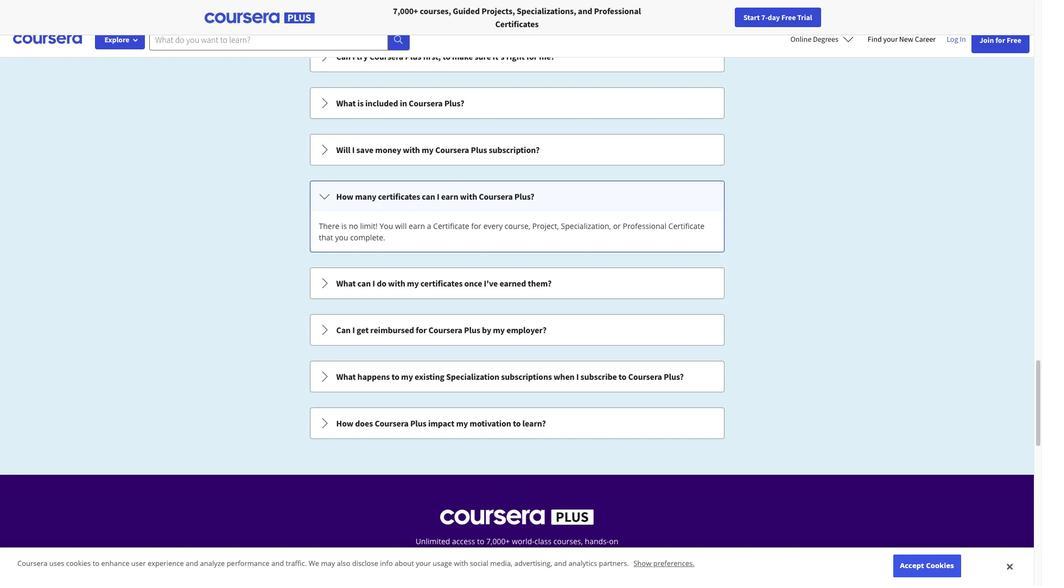 Task type: describe. For each thing, give the bounding box(es) containing it.
how many certificates can i earn with coursera plus?
[[336, 191, 534, 202]]

how for how does coursera plus impact my motivation to learn?
[[336, 418, 353, 429]]

them?
[[528, 278, 552, 289]]

can i try coursera plus first, to make sure it's right for me?
[[336, 51, 555, 62]]

coursera plus image for unlimited
[[440, 510, 594, 525]]

for inside there is no limit! you will earn a certificate for every course, project, specialization, or professional certificate that you complete.
[[471, 221, 481, 231]]

for inside dropdown button
[[416, 325, 427, 335]]

in
[[960, 34, 966, 44]]

that
[[319, 232, 333, 243]]

courses, inside the 7,000+ courses, guided projects, specializations, and professional certificates
[[420, 5, 451, 16]]

governments
[[248, 5, 297, 16]]

courses, inside unlimited access to 7,000+ world-class courses, hands-on projects, and job-ready certificate programs—all included in your subscription
[[553, 536, 583, 547]]

degrees
[[813, 34, 838, 44]]

professional inside the 7,000+ courses, guided projects, specializations, and professional certificates
[[594, 5, 641, 16]]

also
[[337, 559, 350, 568]]

coursera up the how many certificates can i earn with coursera plus?
[[435, 144, 469, 155]]

can for can i try coursera plus first, to make sure it's right for me?
[[336, 51, 351, 62]]

can i get reimbursed for coursera plus by my employer?
[[336, 325, 547, 335]]

to right first,
[[443, 51, 450, 62]]

and inside unlimited access to 7,000+ world-class courses, hands-on projects, and job-ready certificate programs—all included in your subscription
[[448, 548, 461, 558]]

plus left by
[[464, 325, 480, 335]]

coursera uses cookies to enhance user experience and analyze performance and traffic. we may also disclose info about your usage with social media, advertising, and analytics partners. show preferences.
[[17, 559, 694, 568]]

world-
[[512, 536, 535, 547]]

and left "traffic."
[[271, 559, 284, 568]]

course,
[[505, 221, 530, 231]]

accept
[[900, 561, 924, 571]]

earn inside dropdown button
[[441, 191, 458, 202]]

ready
[[477, 548, 497, 558]]

existing
[[415, 371, 444, 382]]

cookies
[[66, 559, 91, 568]]

right
[[506, 51, 525, 62]]

programs—all
[[536, 548, 586, 558]]

performance
[[227, 559, 269, 568]]

first,
[[423, 51, 441, 62]]

and inside the 7,000+ courses, guided projects, specializations, and professional certificates
[[578, 5, 592, 16]]

limit!
[[360, 221, 378, 231]]

start 7-day free trial button
[[735, 8, 821, 27]]

log
[[947, 34, 958, 44]]

included inside unlimited access to 7,000+ world-class courses, hands-on projects, and job-ready certificate programs—all included in your subscription
[[588, 548, 618, 558]]

for right join
[[995, 35, 1005, 45]]

plus left first,
[[405, 51, 421, 62]]

specialization
[[446, 371, 499, 382]]

day
[[768, 12, 780, 22]]

analyze
[[200, 559, 225, 568]]

what is included in coursera plus?
[[336, 98, 464, 109]]

7-
[[761, 12, 768, 22]]

to right happens
[[392, 371, 399, 382]]

earn inside there is no limit! you will earn a certificate for every course, project, specialization, or professional certificate that you complete.
[[409, 221, 425, 231]]

or
[[613, 221, 621, 231]]

join
[[979, 35, 994, 45]]

there
[[319, 221, 339, 231]]

i right will
[[352, 144, 355, 155]]

online degrees
[[790, 34, 838, 44]]

it's
[[493, 51, 504, 62]]

what can i do with my certificates once i've earned them? button
[[310, 268, 724, 298]]

media,
[[490, 559, 512, 568]]

about
[[395, 559, 414, 568]]

do
[[377, 278, 386, 289]]

with inside dropdown button
[[388, 278, 405, 289]]

make
[[452, 51, 473, 62]]

find your new career link
[[862, 33, 941, 46]]

usage
[[433, 559, 452, 568]]

on
[[609, 536, 618, 547]]

coursera image
[[13, 31, 82, 48]]

uses
[[49, 559, 64, 568]]

subscriptions
[[501, 371, 552, 382]]

i left try
[[352, 51, 355, 62]]

certificates
[[495, 18, 539, 29]]

analytics
[[569, 559, 597, 568]]

many
[[355, 191, 376, 202]]

cookies
[[926, 561, 954, 571]]

sure
[[475, 51, 491, 62]]

2 horizontal spatial your
[[883, 34, 898, 44]]

show preferences. link
[[633, 559, 694, 568]]

trial
[[797, 12, 812, 22]]

what happens to my existing specialization subscriptions when i subscribe to coursera plus?
[[336, 371, 684, 382]]

certificates inside dropdown button
[[421, 278, 463, 289]]

explore
[[104, 35, 129, 45]]

what is included in coursera plus? button
[[310, 88, 724, 118]]

project,
[[532, 221, 559, 231]]

projects,
[[416, 548, 446, 558]]

7,000+ courses, guided projects, specializations, and professional certificates
[[393, 5, 641, 29]]

how for how many certificates can i earn with coursera plus?
[[336, 191, 353, 202]]

info
[[380, 559, 393, 568]]

can inside dropdown button
[[357, 278, 371, 289]]

universities link
[[156, 0, 221, 22]]

online degrees button
[[782, 27, 862, 51]]

no
[[349, 221, 358, 231]]

subscription
[[508, 559, 552, 569]]

to inside unlimited access to 7,000+ world-class courses, hands-on projects, and job-ready certificate programs—all included in your subscription
[[477, 536, 484, 547]]

what for what can i do with my certificates once i've earned them?
[[336, 278, 356, 289]]

coursera left uses
[[17, 559, 47, 568]]

can i get reimbursed for coursera plus by my employer? button
[[310, 315, 724, 345]]

my for motivation
[[456, 418, 468, 429]]

will
[[395, 221, 407, 231]]



Task type: locate. For each thing, give the bounding box(es) containing it.
preferences.
[[653, 559, 694, 568]]

subscribe
[[580, 371, 617, 382]]

universities
[[172, 5, 217, 16]]

1 vertical spatial free
[[1007, 35, 1021, 45]]

a
[[427, 221, 431, 231]]

social
[[470, 559, 488, 568]]

coursera right 'does'
[[375, 418, 409, 429]]

class
[[534, 536, 552, 547]]

to left 'learn?' at the bottom of page
[[513, 418, 521, 429]]

every
[[483, 221, 503, 231]]

is inside there is no limit! you will earn a certificate for every course, project, specialization, or professional certificate that you complete.
[[341, 221, 347, 231]]

how left 'does'
[[336, 418, 353, 429]]

my
[[422, 144, 434, 155], [407, 278, 419, 289], [493, 325, 505, 335], [401, 371, 413, 382], [456, 418, 468, 429]]

1 vertical spatial how
[[336, 418, 353, 429]]

plus? inside what is included in coursera plus? dropdown button
[[444, 98, 464, 109]]

will i save money with my coursera plus subscription?
[[336, 144, 540, 155]]

i left get
[[352, 325, 355, 335]]

1 horizontal spatial is
[[357, 98, 364, 109]]

3 what from the top
[[336, 371, 356, 382]]

1 vertical spatial professional
[[623, 221, 666, 231]]

my right do on the left top
[[407, 278, 419, 289]]

guided
[[453, 5, 480, 16]]

1 horizontal spatial your
[[490, 559, 506, 569]]

what left do on the left top
[[336, 278, 356, 289]]

coursera plus image for 7,000+
[[204, 13, 315, 23]]

join for free
[[979, 35, 1021, 45]]

1 horizontal spatial in
[[482, 559, 488, 569]]

0 horizontal spatial included
[[365, 98, 398, 109]]

courses, left guided
[[420, 5, 451, 16]]

will
[[336, 144, 350, 155]]

certificate
[[499, 548, 534, 558]]

free
[[781, 12, 796, 22], [1007, 35, 1021, 45]]

0 horizontal spatial earn
[[409, 221, 425, 231]]

0 vertical spatial certificates
[[378, 191, 420, 202]]

can for can i get reimbursed for coursera plus by my employer?
[[336, 325, 351, 335]]

0 vertical spatial what
[[336, 98, 356, 109]]

1 can from the top
[[336, 51, 351, 62]]

career
[[915, 34, 936, 44]]

how inside how many certificates can i earn with coursera plus? dropdown button
[[336, 191, 353, 202]]

user
[[131, 559, 146, 568]]

0 horizontal spatial is
[[341, 221, 347, 231]]

plus left the impact
[[410, 418, 426, 429]]

subscription?
[[489, 144, 540, 155]]

can
[[336, 51, 351, 62], [336, 325, 351, 335]]

find
[[868, 34, 882, 44]]

coursera up every
[[479, 191, 513, 202]]

0 horizontal spatial free
[[781, 12, 796, 22]]

plus
[[405, 51, 421, 62], [471, 144, 487, 155], [464, 325, 480, 335], [410, 418, 426, 429]]

can inside dropdown button
[[336, 325, 351, 335]]

2 can from the top
[[336, 325, 351, 335]]

certificates
[[378, 191, 420, 202], [421, 278, 463, 289]]

and down programs—all on the bottom right of the page
[[554, 559, 567, 568]]

i down will i save money with my coursera plus subscription?
[[437, 191, 439, 202]]

and left analyze
[[186, 559, 198, 568]]

for
[[995, 35, 1005, 45], [526, 51, 537, 62], [471, 221, 481, 231], [416, 325, 427, 335]]

my right money
[[422, 144, 434, 155]]

your
[[883, 34, 898, 44], [416, 559, 431, 568], [490, 559, 506, 569]]

None search field
[[149, 28, 410, 50]]

can inside dropdown button
[[422, 191, 435, 202]]

unlimited access to 7,000+ world-class courses, hands-on projects, and job-ready certificate programs—all included in your subscription
[[416, 536, 618, 569]]

you
[[380, 221, 393, 231]]

1 horizontal spatial certificate
[[668, 221, 704, 231]]

included inside dropdown button
[[365, 98, 398, 109]]

0 vertical spatial can
[[336, 51, 351, 62]]

0 horizontal spatial your
[[416, 559, 431, 568]]

learn?
[[522, 418, 546, 429]]

free right join
[[1007, 35, 1021, 45]]

enhance
[[101, 559, 129, 568]]

my left existing
[[401, 371, 413, 382]]

What do you want to learn? text field
[[149, 28, 388, 50]]

0 vertical spatial is
[[357, 98, 364, 109]]

plus? inside how many certificates can i earn with coursera plus? dropdown button
[[514, 191, 534, 202]]

in inside unlimited access to 7,000+ world-class courses, hands-on projects, and job-ready certificate programs—all included in your subscription
[[482, 559, 488, 569]]

in inside dropdown button
[[400, 98, 407, 109]]

access
[[452, 536, 475, 547]]

me?
[[539, 51, 555, 62]]

1 horizontal spatial free
[[1007, 35, 1021, 45]]

0 horizontal spatial certificate
[[433, 221, 469, 231]]

1 vertical spatial earn
[[409, 221, 425, 231]]

1 horizontal spatial coursera plus image
[[440, 510, 594, 525]]

what up will
[[336, 98, 356, 109]]

and right specializations,
[[578, 5, 592, 16]]

2 vertical spatial what
[[336, 371, 356, 382]]

0 horizontal spatial can
[[357, 278, 371, 289]]

plus?
[[444, 98, 464, 109], [514, 191, 534, 202], [664, 371, 684, 382]]

certificates inside dropdown button
[[378, 191, 420, 202]]

in down ready
[[482, 559, 488, 569]]

free inside start 7-day free trial "button"
[[781, 12, 796, 22]]

my right the impact
[[456, 418, 468, 429]]

you
[[335, 232, 348, 243]]

and
[[578, 5, 592, 16], [448, 548, 461, 558], [186, 559, 198, 568], [271, 559, 284, 568], [554, 559, 567, 568]]

2 horizontal spatial plus?
[[664, 371, 684, 382]]

can left do on the left top
[[357, 278, 371, 289]]

for inside dropdown button
[[526, 51, 537, 62]]

1 horizontal spatial courses,
[[553, 536, 583, 547]]

how many certificates can i earn with coursera plus? button
[[310, 181, 724, 212]]

0 vertical spatial how
[[336, 191, 353, 202]]

and down the access
[[448, 548, 461, 558]]

1 horizontal spatial earn
[[441, 191, 458, 202]]

unlimited
[[416, 536, 450, 547]]

by
[[482, 325, 491, 335]]

coursera plus image
[[204, 13, 315, 23], [440, 510, 594, 525]]

1 vertical spatial what
[[336, 278, 356, 289]]

motivation
[[470, 418, 511, 429]]

your inside unlimited access to 7,000+ world-class courses, hands-on projects, and job-ready certificate programs—all included in your subscription
[[490, 559, 506, 569]]

start 7-day free trial
[[743, 12, 812, 22]]

1 how from the top
[[336, 191, 353, 202]]

new
[[899, 34, 913, 44]]

0 vertical spatial in
[[400, 98, 407, 109]]

2 vertical spatial plus?
[[664, 371, 684, 382]]

what for what happens to my existing specialization subscriptions when i subscribe to coursera plus?
[[336, 371, 356, 382]]

0 horizontal spatial 7,000+
[[393, 5, 418, 16]]

experience
[[148, 559, 184, 568]]

0 horizontal spatial in
[[400, 98, 407, 109]]

try
[[357, 51, 368, 62]]

7,000+ inside the 7,000+ courses, guided projects, specializations, and professional certificates
[[393, 5, 418, 16]]

for right reimbursed
[[416, 325, 427, 335]]

to up ready
[[477, 536, 484, 547]]

what happens to my existing specialization subscriptions when i subscribe to coursera plus? button
[[310, 361, 724, 392]]

0 vertical spatial professional
[[594, 5, 641, 16]]

coursera plus image up what do you want to learn? text box
[[204, 13, 315, 23]]

is inside dropdown button
[[357, 98, 364, 109]]

accept cookies button
[[893, 555, 961, 577]]

specializations,
[[517, 5, 576, 16]]

1 vertical spatial can
[[357, 278, 371, 289]]

is for there
[[341, 221, 347, 231]]

1 vertical spatial plus?
[[514, 191, 534, 202]]

get
[[357, 325, 369, 335]]

1 horizontal spatial can
[[422, 191, 435, 202]]

professional inside there is no limit! you will earn a certificate for every course, project, specialization, or professional certificate that you complete.
[[623, 221, 666, 231]]

accept cookies
[[900, 561, 954, 571]]

1 horizontal spatial included
[[588, 548, 618, 558]]

1 vertical spatial 7,000+
[[486, 536, 510, 547]]

log in
[[947, 34, 966, 44]]

1 certificate from the left
[[433, 221, 469, 231]]

earn left 'a'
[[409, 221, 425, 231]]

0 horizontal spatial plus?
[[444, 98, 464, 109]]

can inside dropdown button
[[336, 51, 351, 62]]

i right when
[[576, 371, 579, 382]]

0 vertical spatial courses,
[[420, 5, 451, 16]]

may
[[321, 559, 335, 568]]

reimbursed
[[370, 325, 414, 335]]

0 vertical spatial coursera plus image
[[204, 13, 315, 23]]

0 vertical spatial earn
[[441, 191, 458, 202]]

coursera down first,
[[409, 98, 443, 109]]

plus? inside what happens to my existing specialization subscriptions when i subscribe to coursera plus? dropdown button
[[664, 371, 684, 382]]

what left happens
[[336, 371, 356, 382]]

0 vertical spatial can
[[422, 191, 435, 202]]

will i save money with my coursera plus subscription? button
[[310, 135, 724, 165]]

to right subscribe
[[619, 371, 626, 382]]

hands-
[[585, 536, 609, 547]]

can left get
[[336, 325, 351, 335]]

your down ready
[[490, 559, 506, 569]]

my for certificates
[[407, 278, 419, 289]]

to
[[443, 51, 450, 62], [392, 371, 399, 382], [619, 371, 626, 382], [513, 418, 521, 429], [477, 536, 484, 547], [93, 559, 99, 568]]

what can i do with my certificates once i've earned them?
[[336, 278, 552, 289]]

happens
[[357, 371, 390, 382]]

to right cookies
[[93, 559, 99, 568]]

is for what
[[357, 98, 364, 109]]

1 horizontal spatial 7,000+
[[486, 536, 510, 547]]

coursera left by
[[428, 325, 462, 335]]

0 horizontal spatial courses,
[[420, 5, 451, 16]]

1 vertical spatial is
[[341, 221, 347, 231]]

certificates left once
[[421, 278, 463, 289]]

certificates up will
[[378, 191, 420, 202]]

is down try
[[357, 98, 364, 109]]

included up money
[[365, 98, 398, 109]]

1 vertical spatial in
[[482, 559, 488, 569]]

is left no
[[341, 221, 347, 231]]

for left "me?"
[[526, 51, 537, 62]]

banner navigation
[[9, 0, 305, 30]]

2 what from the top
[[336, 278, 356, 289]]

coursera right try
[[369, 51, 403, 62]]

complete.
[[350, 232, 385, 243]]

0 vertical spatial 7,000+
[[393, 5, 418, 16]]

0 vertical spatial free
[[781, 12, 796, 22]]

earned
[[500, 278, 526, 289]]

for
[[234, 5, 246, 16]]

when
[[554, 371, 575, 382]]

your down projects,
[[416, 559, 431, 568]]

1 horizontal spatial plus?
[[514, 191, 534, 202]]

courses, up programs—all on the bottom right of the page
[[553, 536, 583, 547]]

earn down will i save money with my coursera plus subscription?
[[441, 191, 458, 202]]

online
[[790, 34, 811, 44]]

how does coursera plus impact my motivation to learn?
[[336, 418, 546, 429]]

courses,
[[420, 5, 451, 16], [553, 536, 583, 547]]

show
[[633, 559, 651, 568]]

2 how from the top
[[336, 418, 353, 429]]

0 vertical spatial plus?
[[444, 98, 464, 109]]

7,000+ inside unlimited access to 7,000+ world-class courses, hands-on projects, and job-ready certificate programs—all included in your subscription
[[486, 536, 510, 547]]

how inside how does coursera plus impact my motivation to learn? dropdown button
[[336, 418, 353, 429]]

free right day
[[781, 12, 796, 22]]

your right find
[[883, 34, 898, 44]]

coursera right subscribe
[[628, 371, 662, 382]]

included down the hands-
[[588, 548, 618, 558]]

can
[[422, 191, 435, 202], [357, 278, 371, 289]]

what for what is included in coursera plus?
[[336, 98, 356, 109]]

list containing can i try coursera plus first, to make sure it's right for me?
[[309, 40, 725, 440]]

explore button
[[95, 30, 145, 49]]

coursera
[[369, 51, 403, 62], [409, 98, 443, 109], [435, 144, 469, 155], [479, 191, 513, 202], [428, 325, 462, 335], [628, 371, 662, 382], [375, 418, 409, 429], [17, 559, 47, 568]]

there is no limit! you will earn a certificate for every course, project, specialization, or professional certificate that you complete.
[[319, 221, 704, 243]]

0 horizontal spatial coursera plus image
[[204, 13, 315, 23]]

does
[[355, 418, 373, 429]]

in up money
[[400, 98, 407, 109]]

how left 'many'
[[336, 191, 353, 202]]

free inside join for free link
[[1007, 35, 1021, 45]]

save
[[356, 144, 374, 155]]

coursera plus image up world-
[[440, 510, 594, 525]]

1 vertical spatial coursera plus image
[[440, 510, 594, 525]]

1 vertical spatial included
[[588, 548, 618, 558]]

how does coursera plus impact my motivation to learn? button
[[310, 408, 724, 439]]

with
[[403, 144, 420, 155], [460, 191, 477, 202], [388, 278, 405, 289], [454, 559, 468, 568]]

1 vertical spatial can
[[336, 325, 351, 335]]

1 what from the top
[[336, 98, 356, 109]]

list
[[309, 40, 725, 440]]

advertising,
[[514, 559, 552, 568]]

my for coursera
[[422, 144, 434, 155]]

log in link
[[941, 33, 971, 46]]

job-
[[463, 548, 477, 558]]

my right by
[[493, 325, 505, 335]]

i left do on the left top
[[372, 278, 375, 289]]

i
[[352, 51, 355, 62], [352, 144, 355, 155], [437, 191, 439, 202], [372, 278, 375, 289], [352, 325, 355, 335], [576, 371, 579, 382]]

plus left subscription?
[[471, 144, 487, 155]]

1 vertical spatial courses,
[[553, 536, 583, 547]]

2 certificate from the left
[[668, 221, 704, 231]]

join for free link
[[971, 27, 1030, 53]]

employer?
[[506, 325, 547, 335]]

for left every
[[471, 221, 481, 231]]

0 vertical spatial included
[[365, 98, 398, 109]]

can up 'a'
[[422, 191, 435, 202]]

can left try
[[336, 51, 351, 62]]

1 vertical spatial certificates
[[421, 278, 463, 289]]



Task type: vqa. For each thing, say whether or not it's contained in the screenshot.
Will
yes



